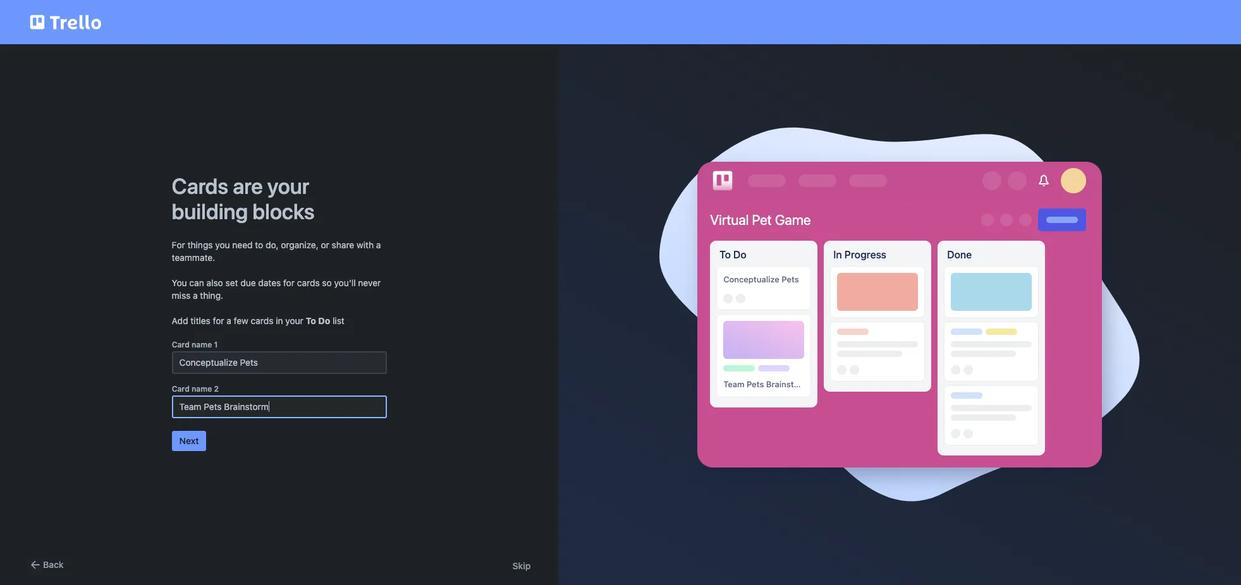 Task type: describe. For each thing, give the bounding box(es) containing it.
Card name 1 text field
[[172, 352, 387, 374]]

Card name 2 text field
[[172, 396, 387, 419]]

a inside 'for things you need to do, organize, or share with a teammate.'
[[376, 240, 381, 250]]

team pets brainstorm
[[724, 380, 810, 390]]

back
[[43, 560, 64, 571]]

thing.
[[200, 290, 223, 301]]

list
[[333, 316, 345, 326]]

conceptualize
[[724, 275, 780, 285]]

you
[[172, 278, 187, 288]]

pets for team
[[747, 380, 764, 390]]

cards inside you can also set due dates for cards so you'll never miss a thing.
[[297, 278, 320, 288]]

skip button
[[513, 560, 531, 573]]

name for 2
[[192, 385, 212, 394]]

virtual pet game
[[710, 212, 811, 229]]

set
[[226, 278, 238, 288]]

due
[[241, 278, 256, 288]]

done
[[948, 249, 972, 261]]

next button
[[172, 431, 206, 452]]

organize,
[[281, 240, 319, 250]]

cards are your building blocks
[[172, 173, 315, 224]]

card name 1
[[172, 340, 218, 350]]

card name 2
[[172, 385, 219, 394]]

brainstorm
[[767, 380, 810, 390]]

conceptualize pets
[[724, 275, 799, 285]]

1 vertical spatial your
[[286, 316, 304, 326]]

0 vertical spatial do
[[734, 249, 747, 261]]

building
[[172, 199, 248, 224]]

in
[[276, 316, 283, 326]]

miss
[[172, 290, 191, 301]]

for things you need to do, organize, or share with a teammate.
[[172, 240, 381, 263]]

so
[[322, 278, 332, 288]]

for inside you can also set due dates for cards so you'll never miss a thing.
[[283, 278, 295, 288]]

dates
[[258, 278, 281, 288]]

0 horizontal spatial for
[[213, 316, 224, 326]]

team
[[724, 380, 745, 390]]

pet
[[752, 212, 772, 229]]

pets for conceptualize
[[782, 275, 799, 285]]

you can also set due dates for cards so you'll never miss a thing.
[[172, 278, 381, 301]]

name for 1
[[192, 340, 212, 350]]

0 horizontal spatial trello image
[[28, 8, 104, 37]]

2
[[214, 385, 219, 394]]

game
[[775, 212, 811, 229]]

your inside cards are your building blocks
[[267, 173, 310, 199]]

are
[[233, 173, 263, 199]]

a inside you can also set due dates for cards so you'll never miss a thing.
[[193, 290, 198, 301]]

back button
[[28, 558, 64, 573]]



Task type: vqa. For each thing, say whether or not it's contained in the screenshot.
here.
no



Task type: locate. For each thing, give the bounding box(es) containing it.
pets
[[782, 275, 799, 285], [747, 380, 764, 390]]

do,
[[266, 240, 279, 250]]

do
[[734, 249, 747, 261], [318, 316, 330, 326]]

0 vertical spatial name
[[192, 340, 212, 350]]

for right dates
[[283, 278, 295, 288]]

card down add
[[172, 340, 190, 350]]

0 vertical spatial for
[[283, 278, 295, 288]]

cards left "in"
[[251, 316, 274, 326]]

0 vertical spatial cards
[[297, 278, 320, 288]]

need
[[232, 240, 253, 250]]

blocks
[[253, 199, 315, 224]]

card
[[172, 340, 190, 350], [172, 385, 190, 394]]

for right the titles
[[213, 316, 224, 326]]

next
[[179, 436, 199, 447]]

cards left so
[[297, 278, 320, 288]]

do up conceptualize
[[734, 249, 747, 261]]

for
[[172, 240, 185, 250]]

name left the 2
[[192, 385, 212, 394]]

1 horizontal spatial for
[[283, 278, 295, 288]]

your right "in"
[[286, 316, 304, 326]]

card for card name 2
[[172, 385, 190, 394]]

progress
[[845, 249, 887, 261]]

pets right conceptualize
[[782, 275, 799, 285]]

1 vertical spatial card
[[172, 385, 190, 394]]

things
[[188, 240, 213, 250]]

can
[[189, 278, 204, 288]]

1 horizontal spatial do
[[734, 249, 747, 261]]

0 horizontal spatial to
[[306, 316, 316, 326]]

2 card from the top
[[172, 385, 190, 394]]

for
[[283, 278, 295, 288], [213, 316, 224, 326]]

1 horizontal spatial cards
[[297, 278, 320, 288]]

cards
[[297, 278, 320, 288], [251, 316, 274, 326]]

a down "can"
[[193, 290, 198, 301]]

1 vertical spatial name
[[192, 385, 212, 394]]

share
[[332, 240, 354, 250]]

0 vertical spatial trello image
[[28, 8, 104, 37]]

1
[[214, 340, 218, 350]]

cards
[[172, 173, 228, 199]]

1 name from the top
[[192, 340, 212, 350]]

or
[[321, 240, 329, 250]]

you'll
[[334, 278, 356, 288]]

titles
[[191, 316, 211, 326]]

your right are
[[267, 173, 310, 199]]

1 vertical spatial trello image
[[710, 168, 736, 193]]

a left few
[[227, 316, 231, 326]]

teammate.
[[172, 252, 215, 263]]

trello image
[[28, 8, 104, 37], [710, 168, 736, 193]]

0 vertical spatial pets
[[782, 275, 799, 285]]

skip
[[513, 561, 531, 572]]

0 horizontal spatial a
[[193, 290, 198, 301]]

to down virtual
[[720, 249, 731, 261]]

0 horizontal spatial cards
[[251, 316, 274, 326]]

never
[[358, 278, 381, 288]]

virtual
[[710, 212, 749, 229]]

name left the 1
[[192, 340, 212, 350]]

1 vertical spatial for
[[213, 316, 224, 326]]

to
[[720, 249, 731, 261], [306, 316, 316, 326]]

do left list
[[318, 316, 330, 326]]

a right with
[[376, 240, 381, 250]]

1 card from the top
[[172, 340, 190, 350]]

to do
[[720, 249, 747, 261]]

few
[[234, 316, 248, 326]]

pets right team
[[747, 380, 764, 390]]

1 vertical spatial a
[[193, 290, 198, 301]]

1 horizontal spatial trello image
[[710, 168, 736, 193]]

1 vertical spatial to
[[306, 316, 316, 326]]

1 vertical spatial cards
[[251, 316, 274, 326]]

in progress
[[834, 249, 887, 261]]

2 vertical spatial a
[[227, 316, 231, 326]]

0 vertical spatial a
[[376, 240, 381, 250]]

0 vertical spatial to
[[720, 249, 731, 261]]

add titles for a few cards in your to do list
[[172, 316, 345, 326]]

1 horizontal spatial pets
[[782, 275, 799, 285]]

your
[[267, 173, 310, 199], [286, 316, 304, 326]]

with
[[357, 240, 374, 250]]

1 horizontal spatial a
[[227, 316, 231, 326]]

1 horizontal spatial to
[[720, 249, 731, 261]]

card left the 2
[[172, 385, 190, 394]]

you
[[215, 240, 230, 250]]

card for card name 1
[[172, 340, 190, 350]]

0 vertical spatial card
[[172, 340, 190, 350]]

0 horizontal spatial do
[[318, 316, 330, 326]]

1 vertical spatial pets
[[747, 380, 764, 390]]

in
[[834, 249, 842, 261]]

0 vertical spatial your
[[267, 173, 310, 199]]

0 horizontal spatial pets
[[747, 380, 764, 390]]

also
[[207, 278, 223, 288]]

a
[[376, 240, 381, 250], [193, 290, 198, 301], [227, 316, 231, 326]]

to
[[255, 240, 263, 250]]

to left list
[[306, 316, 316, 326]]

add
[[172, 316, 188, 326]]

name
[[192, 340, 212, 350], [192, 385, 212, 394]]

1 vertical spatial do
[[318, 316, 330, 326]]

2 name from the top
[[192, 385, 212, 394]]

2 horizontal spatial a
[[376, 240, 381, 250]]



